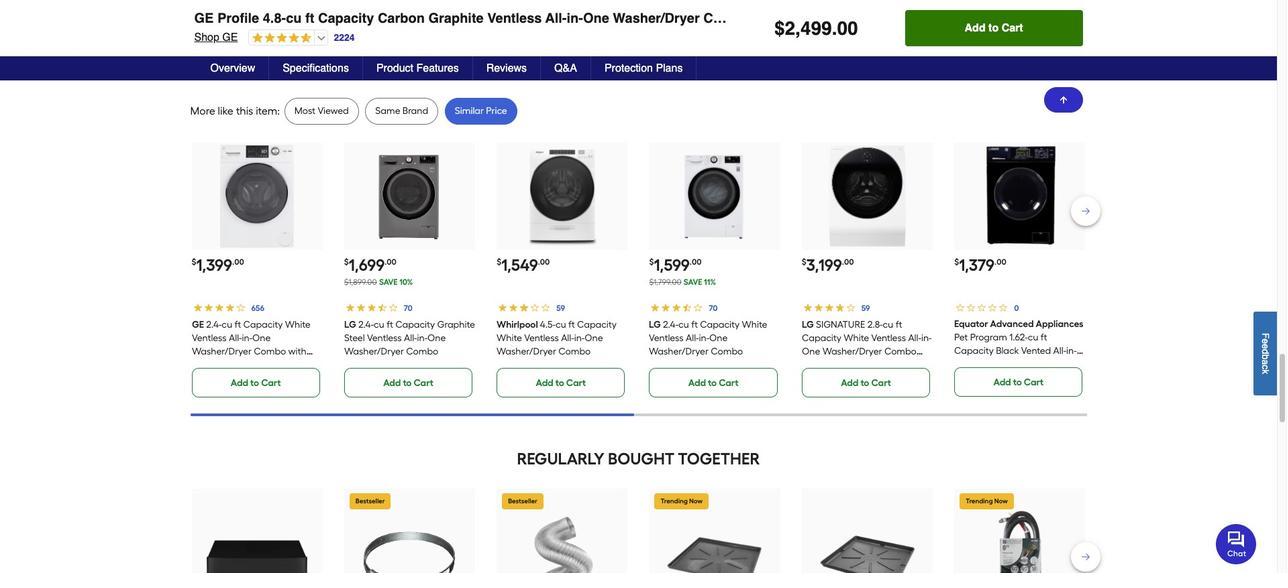 Task type: locate. For each thing, give the bounding box(es) containing it.
e
[[1261, 339, 1271, 344], [1261, 344, 1271, 349]]

2 save from the left
[[684, 278, 702, 287]]

cycle inside "2.4-cu ft capacity white ventless all-in-one washer/dryer combo with steam cycle"
[[222, 360, 245, 371]]

add to cart link inside 1,399 list item
[[192, 369, 320, 398]]

together
[[678, 450, 760, 469]]

combo inside 2.4-cu ft capacity graphite steel ventless all-in-one washer/dryer combo
[[406, 346, 438, 358]]

3 2.4- from the left
[[663, 320, 679, 331]]

one inside 2.4-cu ft capacity graphite steel ventless all-in-one washer/dryer combo
[[428, 333, 446, 344]]

.00
[[232, 258, 244, 267], [385, 258, 397, 267], [538, 258, 550, 267], [690, 258, 702, 267], [842, 258, 854, 267], [995, 258, 1007, 267]]

add to cart link down 2.8- in the right of the page
[[802, 369, 930, 398]]

bestseller for the undefined 4-1/16-in to 4-in dia galvanized full clamp image
[[356, 498, 385, 506]]

1,379 list item
[[955, 143, 1086, 397]]

equator
[[955, 319, 989, 330]]

2 horizontal spatial 2.4-
[[663, 320, 679, 331]]

cart inside 1,379 list item
[[1024, 377, 1044, 389]]

customers down shop ge
[[207, 58, 253, 69]]

1 camco plastic washing machine drain pan (gray) image from the left
[[663, 509, 767, 574]]

add to cart link down 2.4-cu ft capacity white ventless all-in-one washer/dryer combo
[[649, 369, 778, 398]]

white inside signature 2.8-cu ft capacity white ventless all-in- one washer/dryer combo steam cycle
[[844, 333, 869, 344]]

add to cart link for 3,199
[[802, 369, 930, 398]]

cu right whirlpool
[[556, 320, 566, 331]]

1 .00 from the left
[[232, 258, 244, 267]]

5 .00 from the left
[[842, 258, 854, 267]]

ge down 1,399
[[192, 320, 204, 331]]

2.4-cu ft capacity graphite steel ventless all-in-one washer/dryer combo
[[344, 320, 475, 358]]

cart
[[1002, 22, 1023, 34], [1024, 377, 1044, 389], [261, 378, 281, 389], [414, 378, 434, 389], [566, 378, 586, 389], [719, 378, 739, 389], [872, 378, 891, 389]]

6 .00 from the left
[[995, 258, 1007, 267]]

to for signature 2.8-cu ft capacity white ventless all-in- one washer/dryer combo steam cycle
[[861, 378, 870, 389]]

add to cart link inside 1,379 list item
[[955, 368, 1083, 397]]

.00 inside '$ 1,699 .00'
[[385, 258, 397, 267]]

add to cart for 2.4-cu ft capacity white ventless all-in-one washer/dryer combo with steam cycle
[[231, 378, 281, 389]]

in- inside signature 2.8-cu ft capacity white ventless all-in- one washer/dryer combo steam cycle
[[921, 333, 932, 344]]

lg
[[344, 320, 356, 331], [649, 320, 661, 331], [802, 320, 814, 331]]

2 bestseller from the left
[[508, 498, 537, 506]]

lg left 'signature'
[[802, 320, 814, 331]]

like
[[218, 105, 233, 118]]

add to cart link inside 1,549 list item
[[497, 369, 625, 398]]

in- inside 2.4-cu ft capacity graphite steel ventless all-in-one washer/dryer combo
[[417, 333, 428, 344]]

.00 for 3,199
[[842, 258, 854, 267]]

2.4-cu ft capacity white ventless all-in-one washer/dryer combo with steam cycle
[[192, 320, 310, 371]]

add to cart link inside 3,199 list item
[[802, 369, 930, 398]]

steam inside signature 2.8-cu ft capacity white ventless all-in- one washer/dryer combo steam cycle
[[802, 360, 830, 371]]

$ inside $ 1,599 .00
[[649, 258, 654, 267]]

same brand
[[375, 105, 428, 117]]

1 vertical spatial also
[[256, 58, 273, 69]]

lg up steel in the left bottom of the page
[[344, 320, 356, 331]]

q&a button
[[541, 56, 591, 81]]

10%
[[400, 278, 413, 287]]

$ for 1,699
[[344, 258, 349, 267]]

ft right 4.5-
[[569, 320, 575, 331]]

3 .00 from the left
[[538, 258, 550, 267]]

1 save from the left
[[379, 278, 398, 287]]

0 horizontal spatial viewed
[[276, 58, 307, 69]]

.00 inside "$ 1,549 .00"
[[538, 258, 550, 267]]

cu
[[286, 11, 302, 26], [221, 320, 232, 331], [374, 320, 384, 331], [556, 320, 566, 331], [679, 320, 690, 331], [883, 320, 893, 331], [1028, 332, 1039, 344]]

2 lg from the left
[[649, 320, 661, 331]]

lg for 1,699
[[344, 320, 356, 331]]

appliances
[[1036, 319, 1084, 330]]

2.4- up steel in the left bottom of the page
[[358, 320, 374, 331]]

combo inside 2.4-cu ft capacity white ventless all-in-one washer/dryer combo
[[711, 346, 743, 358]]

1 cycle from the left
[[222, 360, 245, 371]]

cycle for 1,399
[[222, 360, 245, 371]]

2 horizontal spatial lg
[[802, 320, 814, 331]]

2,499
[[785, 17, 832, 39]]

add to cart inside 1,399 list item
[[231, 378, 281, 389]]

to inside 1,549 list item
[[556, 378, 564, 389]]

regularly bought together heading
[[190, 446, 1087, 473]]

ft up vented
[[1041, 332, 1048, 344]]

2 cycle from the left
[[832, 360, 856, 371]]

0 vertical spatial also
[[637, 8, 679, 28]]

ft down $1,899.00 save 10%
[[387, 320, 393, 331]]

2.4- down $1,799.00
[[663, 320, 679, 331]]

combo inside equator advanced appliances pet program 1.62-cu ft capacity black vented all-in- one washer/dryer combo
[[1037, 359, 1069, 371]]

to inside 1,379 list item
[[1013, 377, 1022, 389]]

save left 11%
[[684, 278, 702, 287]]

plans
[[656, 62, 683, 75]]

ft inside 2.4-cu ft capacity graphite steel ventless all-in-one washer/dryer combo
[[387, 320, 393, 331]]

cart for 2.4-cu ft capacity graphite steel ventless all-in-one washer/dryer combo
[[414, 378, 434, 389]]

cu right 'signature'
[[883, 320, 893, 331]]

f e e d b a c k
[[1261, 333, 1271, 375]]

1 bestseller from the left
[[356, 498, 385, 506]]

cu up vented
[[1028, 332, 1039, 344]]

viewed down 4.6 stars 'image'
[[276, 58, 307, 69]]

camco plastic washing machine drain pan (gray) image
[[663, 509, 767, 574], [815, 509, 920, 574]]

ft inside 2.4-cu ft capacity white ventless all-in-one washer/dryer combo
[[692, 320, 698, 331]]

1 customers from the left
[[207, 58, 253, 69]]

now up utilitech 6-ft 4-prong black range appliance power cord 'image'
[[995, 498, 1008, 506]]

equator advanced appliances pet program 1.62-cu ft capacity black vented all-in-one washer/dryer combo image
[[968, 144, 1073, 249]]

ge up shop
[[194, 11, 214, 26]]

to inside 1,699 list item
[[403, 378, 412, 389]]

add to cart link down black
[[955, 368, 1083, 397]]

$ for 1,399
[[192, 258, 196, 267]]

2.4- inside "2.4-cu ft capacity white ventless all-in-one washer/dryer combo with steam cycle"
[[206, 320, 221, 331]]

1 horizontal spatial camco plastic washing machine drain pan (gray) image
[[815, 509, 920, 574]]

add to cart link down "4.5-cu ft capacity white ventless all-in-one washer/dryer combo"
[[497, 369, 625, 398]]

one inside equator advanced appliances pet program 1.62-cu ft capacity black vented all-in- one washer/dryer combo
[[955, 359, 973, 371]]

white
[[285, 320, 310, 331], [742, 320, 768, 331], [497, 333, 522, 344], [844, 333, 869, 344]]

add to cart inside 1,379 list item
[[994, 377, 1044, 389]]

washer/dryer inside signature 2.8-cu ft capacity white ventless all-in- one washer/dryer combo steam cycle
[[823, 346, 882, 358]]

3,199
[[807, 256, 842, 275]]

ge profile 4.8-cu ft capacity carbon graphite ventless all-in-one washer/dryer combo energy star
[[194, 11, 849, 26]]

save inside 1,599 list item
[[684, 278, 702, 287]]

trending now
[[661, 498, 703, 506], [966, 498, 1008, 506]]

ft down $1,799.00 save 11% on the right of page
[[692, 320, 698, 331]]

0 horizontal spatial now
[[689, 498, 703, 506]]

add to cart for signature 2.8-cu ft capacity white ventless all-in- one washer/dryer combo steam cycle
[[841, 378, 891, 389]]

0 horizontal spatial customers
[[207, 58, 253, 69]]

add inside 1,379 list item
[[994, 377, 1011, 389]]

$
[[775, 17, 785, 39], [192, 258, 196, 267], [344, 258, 349, 267], [497, 258, 502, 267], [649, 258, 654, 267], [802, 258, 807, 267], [955, 258, 959, 267]]

camco plastic washing machine drain pan (gray) image inside trending now link
[[663, 509, 767, 574]]

lg inside 1,599 list item
[[649, 320, 661, 331]]

graphite left whirlpool
[[437, 320, 475, 331]]

save inside 1,699 list item
[[379, 278, 398, 287]]

white inside "4.5-cu ft capacity white ventless all-in-one washer/dryer combo"
[[497, 333, 522, 344]]

add inside 1,599 list item
[[689, 378, 706, 389]]

capacity
[[318, 11, 374, 26], [243, 320, 283, 331], [395, 320, 435, 331], [577, 320, 617, 331], [701, 320, 740, 331], [802, 333, 842, 344], [955, 346, 994, 357]]

2.4- inside 2.4-cu ft capacity white ventless all-in-one washer/dryer combo
[[663, 320, 679, 331]]

washer/dryer
[[613, 11, 700, 26], [192, 346, 251, 358], [344, 346, 404, 358], [497, 346, 557, 358], [649, 346, 709, 358], [823, 346, 882, 358], [975, 359, 1035, 371]]

black
[[996, 346, 1019, 357]]

add to cart link
[[955, 368, 1083, 397], [192, 369, 320, 398], [344, 369, 473, 398], [497, 369, 625, 398], [649, 369, 778, 398], [802, 369, 930, 398]]

2 vertical spatial ge
[[192, 320, 204, 331]]

2 2.4- from the left
[[358, 320, 374, 331]]

c
[[1261, 365, 1271, 370]]

trending now up utilitech 6-ft 4-prong black range appliance power cord 'image'
[[966, 498, 1008, 506]]

2224
[[334, 32, 355, 43]]

also left like
[[637, 8, 679, 28]]

0 horizontal spatial lg
[[344, 320, 356, 331]]

lg inside 1,699 list item
[[344, 320, 356, 331]]

.00 inside $ 1,599 .00
[[690, 258, 702, 267]]

1 horizontal spatial steam
[[802, 360, 830, 371]]

protection
[[605, 62, 653, 75]]

customers for customers ultimately bought
[[338, 58, 384, 69]]

to inside 3,199 list item
[[861, 378, 870, 389]]

1 horizontal spatial save
[[684, 278, 702, 287]]

0 horizontal spatial cycle
[[222, 360, 245, 371]]

1 horizontal spatial viewed
[[318, 105, 349, 117]]

0 horizontal spatial trending now link
[[649, 489, 781, 574]]

ft inside signature 2.8-cu ft capacity white ventless all-in- one washer/dryer combo steam cycle
[[896, 320, 902, 331]]

customers
[[207, 58, 253, 69], [338, 58, 384, 69]]

1 lg from the left
[[344, 320, 356, 331]]

most viewed
[[295, 105, 349, 117]]

ft right 2.8- in the right of the page
[[896, 320, 902, 331]]

1 vertical spatial graphite
[[437, 320, 475, 331]]

$ for 3,199
[[802, 258, 807, 267]]

cu inside equator advanced appliances pet program 1.62-cu ft capacity black vented all-in- one washer/dryer combo
[[1028, 332, 1039, 344]]

trending down "bought"
[[661, 498, 688, 506]]

add inside 1,699 list item
[[383, 378, 401, 389]]

ft inside "2.4-cu ft capacity white ventless all-in-one washer/dryer combo with steam cycle"
[[234, 320, 241, 331]]

b
[[1261, 355, 1271, 360]]

graphite
[[429, 11, 484, 26], [437, 320, 475, 331]]

all-
[[545, 11, 567, 26], [229, 333, 242, 344], [404, 333, 417, 344], [561, 333, 574, 344], [686, 333, 699, 344], [908, 333, 921, 344], [1054, 346, 1067, 357]]

lg 2.4-cu ft capacity graphite steel ventless all-in-one washer/dryer combo image
[[357, 144, 462, 249]]

also down 4.6 stars 'image'
[[256, 58, 273, 69]]

ge inside 1,399 list item
[[192, 320, 204, 331]]

bestseller up lambro rigiflex 4-in x 8-ft semi-rigid dryer duct (silver) - electric & gas clothes dryer vent image
[[508, 498, 537, 506]]

0 horizontal spatial save
[[379, 278, 398, 287]]

now down together
[[689, 498, 703, 506]]

in-
[[567, 11, 583, 26], [242, 333, 252, 344], [417, 333, 428, 344], [574, 333, 585, 344], [699, 333, 710, 344], [921, 333, 932, 344], [1067, 346, 1077, 357]]

1 trending from the left
[[661, 498, 688, 506]]

in- inside 2.4-cu ft capacity white ventless all-in-one washer/dryer combo
[[699, 333, 710, 344]]

save for 1,699
[[379, 278, 398, 287]]

1 trending now from the left
[[661, 498, 703, 506]]

combo inside "4.5-cu ft capacity white ventless all-in-one washer/dryer combo"
[[559, 346, 591, 358]]

add to cart link down with on the bottom of the page
[[192, 369, 320, 398]]

white for 2.4-cu ft capacity white ventless all-in-one washer/dryer combo with steam cycle
[[285, 320, 310, 331]]

add to cart link for 1,399
[[192, 369, 320, 398]]

capacity inside equator advanced appliances pet program 1.62-cu ft capacity black vented all-in- one washer/dryer combo
[[955, 346, 994, 357]]

e up 'b'
[[1261, 344, 1271, 349]]

trending now link
[[649, 489, 781, 574], [955, 489, 1086, 574]]

0 horizontal spatial bestseller link
[[344, 489, 475, 574]]

0 horizontal spatial trending
[[661, 498, 688, 506]]

.00 inside $ 1,399 .00
[[232, 258, 244, 267]]

star
[[814, 11, 849, 26]]

cart inside button
[[1002, 22, 1023, 34]]

white inside 2.4-cu ft capacity white ventless all-in-one washer/dryer combo
[[742, 320, 768, 331]]

lg for 1,599
[[649, 320, 661, 331]]

bestseller link
[[344, 489, 475, 574], [497, 489, 628, 574]]

1 horizontal spatial trending now link
[[955, 489, 1086, 574]]

cycle
[[222, 360, 245, 371], [832, 360, 856, 371]]

add to cart inside 1,599 list item
[[689, 378, 739, 389]]

arrow up image
[[1058, 95, 1069, 105]]

2 trending now from the left
[[966, 498, 1008, 506]]

2.4- down 1,399
[[206, 320, 221, 331]]

0 vertical spatial ge
[[194, 11, 214, 26]]

add to cart inside 1,549 list item
[[536, 378, 586, 389]]

one inside signature 2.8-cu ft capacity white ventless all-in- one washer/dryer combo steam cycle
[[802, 346, 820, 358]]

lg down $1,799.00
[[649, 320, 661, 331]]

add to cart link for 1,549
[[497, 369, 625, 398]]

carbon
[[378, 11, 425, 26]]

0 vertical spatial graphite
[[429, 11, 484, 26]]

2.4-
[[206, 320, 221, 331], [358, 320, 374, 331], [663, 320, 679, 331]]

$ inside '$ 1,699 .00'
[[344, 258, 349, 267]]

3 lg from the left
[[802, 320, 814, 331]]

1 horizontal spatial also
[[637, 8, 679, 28]]

bestseller for lambro rigiflex 4-in x 8-ft semi-rigid dryer duct (silver) - electric & gas clothes dryer vent image
[[508, 498, 537, 506]]

cu down $ 1,399 .00
[[221, 320, 232, 331]]

0 horizontal spatial steam
[[192, 360, 219, 371]]

signature 2.8-cu ft capacity white ventless all-in- one washer/dryer combo steam cycle
[[802, 320, 932, 371]]

cart inside 1,699 list item
[[414, 378, 434, 389]]

$ 1,379 .00
[[955, 256, 1007, 275]]

ge down profile
[[222, 32, 238, 44]]

cu inside "2.4-cu ft capacity white ventless all-in-one washer/dryer combo with steam cycle"
[[221, 320, 232, 331]]

add to cart inside 3,199 list item
[[841, 378, 891, 389]]

1 vertical spatial viewed
[[318, 105, 349, 117]]

features
[[417, 62, 459, 75]]

0 vertical spatial viewed
[[276, 58, 307, 69]]

add for pet program 1.62-cu ft capacity black vented all-in- one washer/dryer combo
[[994, 377, 1011, 389]]

cu down $1,899.00 save 10%
[[374, 320, 384, 331]]

lg inside 3,199 list item
[[802, 320, 814, 331]]

washer/dryer inside "2.4-cu ft capacity white ventless all-in-one washer/dryer combo with steam cycle"
[[192, 346, 251, 358]]

cart inside 1,399 list item
[[261, 378, 281, 389]]

2 steam from the left
[[802, 360, 830, 371]]

cart inside 1,549 list item
[[566, 378, 586, 389]]

ultimately
[[386, 58, 429, 69]]

all- inside "4.5-cu ft capacity white ventless all-in-one washer/dryer combo"
[[561, 333, 574, 344]]

add for 2.4-cu ft capacity white ventless all-in-one washer/dryer combo
[[689, 378, 706, 389]]

ft inside "4.5-cu ft capacity white ventless all-in-one washer/dryer combo"
[[569, 320, 575, 331]]

1 horizontal spatial trending
[[966, 498, 993, 506]]

$ for 1,599
[[649, 258, 654, 267]]

e up d
[[1261, 339, 1271, 344]]

lambro rigiflex 4-in x 8-ft semi-rigid dryer duct (silver) - electric & gas clothes dryer vent image
[[510, 509, 615, 574]]

customers down 2224
[[338, 58, 384, 69]]

2 now from the left
[[995, 498, 1008, 506]]

1 horizontal spatial cycle
[[832, 360, 856, 371]]

regularly
[[517, 450, 605, 469]]

2 customers from the left
[[338, 58, 384, 69]]

cart for 2.4-cu ft capacity white ventless all-in-one washer/dryer combo with steam cycle
[[261, 378, 281, 389]]

steam
[[192, 360, 219, 371], [802, 360, 830, 371]]

0 horizontal spatial bestseller
[[356, 498, 385, 506]]

$ inside "$ 1,549 .00"
[[497, 258, 502, 267]]

1 horizontal spatial lg
[[649, 320, 661, 331]]

2.4- inside 2.4-cu ft capacity graphite steel ventless all-in-one washer/dryer combo
[[358, 320, 374, 331]]

trending up utilitech 6-ft 4-prong black range appliance power cord 'image'
[[966, 498, 993, 506]]

0 horizontal spatial camco plastic washing machine drain pan (gray) image
[[663, 509, 767, 574]]

$ for 2,499
[[775, 17, 785, 39]]

0 horizontal spatial trending now
[[661, 498, 703, 506]]

steam for 1,399
[[192, 360, 219, 371]]

more like this item :
[[190, 105, 280, 118]]

1 horizontal spatial customers
[[338, 58, 384, 69]]

add to cart link down 2.4-cu ft capacity graphite steel ventless all-in-one washer/dryer combo
[[344, 369, 473, 398]]

0 horizontal spatial 2.4-
[[206, 320, 221, 331]]

save for 1,599
[[684, 278, 702, 287]]

also
[[637, 8, 679, 28], [256, 58, 273, 69]]

washer/dryer inside 2.4-cu ft capacity graphite steel ventless all-in-one washer/dryer combo
[[344, 346, 404, 358]]

$ inside $ 1,399 .00
[[192, 258, 196, 267]]

add for 2.4-cu ft capacity graphite steel ventless all-in-one washer/dryer combo
[[383, 378, 401, 389]]

in- inside "4.5-cu ft capacity white ventless all-in-one washer/dryer combo"
[[574, 333, 585, 344]]

save left '10%'
[[379, 278, 398, 287]]

add
[[965, 22, 986, 34], [994, 377, 1011, 389], [231, 378, 248, 389], [383, 378, 401, 389], [536, 378, 554, 389], [689, 378, 706, 389], [841, 378, 859, 389]]

2 trending from the left
[[966, 498, 993, 506]]

cart inside 3,199 list item
[[872, 378, 891, 389]]

ft down $ 1,399 .00
[[234, 320, 241, 331]]

1 horizontal spatial bestseller
[[508, 498, 537, 506]]

2 .00 from the left
[[385, 258, 397, 267]]

4.6 stars image
[[249, 32, 312, 45]]

brand
[[403, 105, 428, 117]]

add inside 3,199 list item
[[841, 378, 859, 389]]

1 2.4- from the left
[[206, 320, 221, 331]]

more
[[190, 105, 215, 118]]

add to cart for 2.4-cu ft capacity graphite steel ventless all-in-one washer/dryer combo
[[383, 378, 434, 389]]

chat invite button image
[[1216, 524, 1257, 565]]

1 steam from the left
[[192, 360, 219, 371]]

trending now down together
[[661, 498, 703, 506]]

$ 3,199 .00
[[802, 256, 854, 275]]

1 horizontal spatial trending now
[[966, 498, 1008, 506]]

combo inside "2.4-cu ft capacity white ventless all-in-one washer/dryer combo with steam cycle"
[[254, 346, 286, 358]]

1 horizontal spatial now
[[995, 498, 1008, 506]]

bought
[[432, 58, 463, 69]]

to inside 1,399 list item
[[250, 378, 259, 389]]

capacity inside 2.4-cu ft capacity white ventless all-in-one washer/dryer combo
[[701, 320, 740, 331]]

bestseller up the undefined 4-1/16-in to 4-in dia galvanized full clamp image
[[356, 498, 385, 506]]

1,699 list item
[[344, 143, 475, 398]]

graphite up bought
[[429, 11, 484, 26]]

to for pet program 1.62-cu ft capacity black vented all-in- one washer/dryer combo
[[1013, 377, 1022, 389]]

2 e from the top
[[1261, 344, 1271, 349]]

viewed right most
[[318, 105, 349, 117]]

1 horizontal spatial bestseller link
[[497, 489, 628, 574]]

add inside 1,399 list item
[[231, 378, 248, 389]]

utilitech 6-ft 4-prong black range appliance power cord image
[[968, 509, 1073, 574]]

f
[[1261, 333, 1271, 339]]

.00 for 1,379
[[995, 258, 1007, 267]]

4.8-
[[263, 11, 286, 26]]

1,599 list item
[[649, 143, 781, 398]]

.00 for 1,699
[[385, 258, 397, 267]]

cu down $1,799.00 save 11% on the right of page
[[679, 320, 690, 331]]

trending
[[661, 498, 688, 506], [966, 498, 993, 506]]

ge 2.4-cu ft capacity white ventless all-in-one washer/dryer combo with steam cycle image
[[205, 144, 310, 249]]

4 .00 from the left
[[690, 258, 702, 267]]

white inside "2.4-cu ft capacity white ventless all-in-one washer/dryer combo with steam cycle"
[[285, 320, 310, 331]]

1 horizontal spatial 2.4-
[[358, 320, 374, 331]]

cycle inside signature 2.8-cu ft capacity white ventless all-in- one washer/dryer combo steam cycle
[[832, 360, 856, 371]]

add inside 1,549 list item
[[536, 378, 554, 389]]

steam inside "2.4-cu ft capacity white ventless all-in-one washer/dryer combo with steam cycle"
[[192, 360, 219, 371]]



Task type: describe. For each thing, give the bounding box(es) containing it.
.00 for 1,399
[[232, 258, 244, 267]]

.00 for 1,549
[[538, 258, 550, 267]]

you
[[564, 8, 597, 28]]

.00 for 1,599
[[690, 258, 702, 267]]

2.4- for 1,599
[[663, 320, 679, 331]]

cu inside 2.4-cu ft capacity graphite steel ventless all-in-one washer/dryer combo
[[374, 320, 384, 331]]

lg 2.4-cu ft capacity white ventless all-in-one washer/dryer combo image
[[663, 144, 767, 249]]

customers ultimately bought
[[338, 58, 463, 69]]

profile
[[217, 11, 259, 26]]

graphite inside 2.4-cu ft capacity graphite steel ventless all-in-one washer/dryer combo
[[437, 320, 475, 331]]

specifications button
[[269, 56, 363, 81]]

k
[[1261, 370, 1271, 375]]

to for 2.4-cu ft capacity white ventless all-in-one washer/dryer combo with steam cycle
[[250, 378, 259, 389]]

4.5-
[[540, 320, 556, 331]]

all- inside 2.4-cu ft capacity white ventless all-in-one washer/dryer combo
[[686, 333, 699, 344]]

$1,799.00 save 11%
[[649, 278, 716, 287]]

washer/dryer inside 2.4-cu ft capacity white ventless all-in-one washer/dryer combo
[[649, 346, 709, 358]]

ge 7-in x 28-in universal laundry pedestal (carbon graphite) image
[[205, 509, 310, 574]]

shop
[[194, 32, 219, 44]]

add to cart link inside 1,599 list item
[[649, 369, 778, 398]]

3,199 list item
[[802, 143, 933, 398]]

2 bestseller link from the left
[[497, 489, 628, 574]]

to for 2.4-cu ft capacity graphite steel ventless all-in-one washer/dryer combo
[[403, 378, 412, 389]]

product features
[[377, 62, 459, 75]]

:
[[277, 105, 280, 118]]

all- inside equator advanced appliances pet program 1.62-cu ft capacity black vented all-in- one washer/dryer combo
[[1054, 346, 1067, 357]]

$ 2,499 . 00
[[775, 17, 858, 39]]

2.8-
[[868, 320, 883, 331]]

advanced
[[991, 319, 1034, 330]]

1 now from the left
[[689, 498, 703, 506]]

washer/dryer inside equator advanced appliances pet program 1.62-cu ft capacity black vented all-in- one washer/dryer combo
[[975, 359, 1035, 371]]

1,549
[[502, 256, 538, 275]]

lg signature 2.8-cu ft capacity white ventless all-in-one washer/dryer combo steam cycle image
[[815, 144, 920, 249]]

ft inside equator advanced appliances pet program 1.62-cu ft capacity black vented all-in- one washer/dryer combo
[[1041, 332, 1048, 344]]

add to cart button
[[905, 10, 1083, 46]]

add to cart link for 1,379
[[955, 368, 1083, 397]]

0 horizontal spatial also
[[256, 58, 273, 69]]

whirlpool
[[497, 320, 538, 331]]

add to cart link inside 1,699 list item
[[344, 369, 473, 398]]

product features button
[[363, 56, 473, 81]]

$ 1,549 .00
[[497, 256, 550, 275]]

ventless inside "4.5-cu ft capacity white ventless all-in-one washer/dryer combo"
[[524, 333, 559, 344]]

specifications
[[283, 62, 349, 75]]

ge for ge profile 4.8-cu ft capacity carbon graphite ventless all-in-one washer/dryer combo energy star
[[194, 11, 214, 26]]

ventless inside signature 2.8-cu ft capacity white ventless all-in- one washer/dryer combo steam cycle
[[871, 333, 906, 344]]

may
[[601, 8, 634, 28]]

customers also viewed
[[207, 58, 307, 69]]

1,399 list item
[[192, 143, 323, 398]]

cart for 4.5-cu ft capacity white ventless all-in-one washer/dryer combo
[[566, 378, 586, 389]]

undefined 4-1/16-in to 4-in dia galvanized full clamp image
[[357, 509, 462, 574]]

cart for 2.4-cu ft capacity white ventless all-in-one washer/dryer combo
[[719, 378, 739, 389]]

regularly bought together
[[517, 450, 760, 469]]

00
[[837, 17, 858, 39]]

overview button
[[197, 56, 269, 81]]

combo inside signature 2.8-cu ft capacity white ventless all-in- one washer/dryer combo steam cycle
[[885, 346, 917, 358]]

white for 4.5-cu ft capacity white ventless all-in-one washer/dryer combo
[[497, 333, 522, 344]]

add to cart inside button
[[965, 22, 1023, 34]]

similar
[[455, 105, 484, 117]]

customers for customers also viewed
[[207, 58, 253, 69]]

in- inside equator advanced appliances pet program 1.62-cu ft capacity black vented all-in- one washer/dryer combo
[[1067, 346, 1077, 357]]

whirlpool 4.5-cu ft capacity white ventless all-in-one washer/dryer combo image
[[510, 144, 615, 249]]

cu up 4.6 stars 'image'
[[286, 11, 302, 26]]

$1,899.00
[[344, 278, 377, 287]]

$ 1,699 .00
[[344, 256, 397, 275]]

1 bestseller link from the left
[[344, 489, 475, 574]]

ventless inside 2.4-cu ft capacity white ventless all-in-one washer/dryer combo
[[649, 333, 684, 344]]

$ for 1,549
[[497, 258, 502, 267]]

bought
[[608, 450, 675, 469]]

capacity inside "2.4-cu ft capacity white ventless all-in-one washer/dryer combo with steam cycle"
[[243, 320, 283, 331]]

item
[[256, 105, 277, 118]]

2 trending now link from the left
[[955, 489, 1086, 574]]

signature
[[816, 320, 865, 331]]

cu inside "4.5-cu ft capacity white ventless all-in-one washer/dryer combo"
[[556, 320, 566, 331]]

1.62-
[[1010, 332, 1028, 344]]

washer/dryer inside "4.5-cu ft capacity white ventless all-in-one washer/dryer combo"
[[497, 346, 557, 358]]

1,399
[[196, 256, 232, 275]]

$1,899.00 save 10%
[[344, 278, 413, 287]]

capacity inside "4.5-cu ft capacity white ventless all-in-one washer/dryer combo"
[[577, 320, 617, 331]]

overview
[[210, 62, 255, 75]]

1,379
[[959, 256, 995, 275]]

2 camco plastic washing machine drain pan (gray) image from the left
[[815, 509, 920, 574]]

cart for signature 2.8-cu ft capacity white ventless all-in- one washer/dryer combo steam cycle
[[872, 378, 891, 389]]

1,699
[[349, 256, 385, 275]]

white for 2.4-cu ft capacity white ventless all-in-one washer/dryer combo
[[742, 320, 768, 331]]

add to cart for 4.5-cu ft capacity white ventless all-in-one washer/dryer combo
[[536, 378, 586, 389]]

ge for ge
[[192, 320, 204, 331]]

ft right 4.8-
[[305, 11, 314, 26]]

cu inside signature 2.8-cu ft capacity white ventless all-in- one washer/dryer combo steam cycle
[[883, 320, 893, 331]]

this
[[236, 105, 253, 118]]

steam for 3,199
[[802, 360, 830, 371]]

protection plans button
[[591, 56, 697, 81]]

reviews button
[[473, 56, 541, 81]]

add to cart for pet program 1.62-cu ft capacity black vented all-in- one washer/dryer combo
[[994, 377, 1044, 389]]

equator advanced appliances pet program 1.62-cu ft capacity black vented all-in- one washer/dryer combo
[[955, 319, 1084, 371]]

cycle for 3,199
[[832, 360, 856, 371]]

all- inside signature 2.8-cu ft capacity white ventless all-in- one washer/dryer combo steam cycle
[[908, 333, 921, 344]]

vented
[[1022, 346, 1051, 357]]

$1,799.00
[[649, 278, 682, 287]]

one inside "2.4-cu ft capacity white ventless all-in-one washer/dryer combo with steam cycle"
[[252, 333, 270, 344]]

reviews
[[486, 62, 527, 75]]

1 vertical spatial ge
[[222, 32, 238, 44]]

to inside button
[[989, 22, 999, 34]]

add for 2.4-cu ft capacity white ventless all-in-one washer/dryer combo with steam cycle
[[231, 378, 248, 389]]

2.4-cu ft capacity white ventless all-in-one washer/dryer combo
[[649, 320, 768, 358]]

with
[[288, 346, 306, 358]]

4.5-cu ft capacity white ventless all-in-one washer/dryer combo
[[497, 320, 617, 358]]

ventless inside "2.4-cu ft capacity white ventless all-in-one washer/dryer combo with steam cycle"
[[192, 333, 226, 344]]

1 e from the top
[[1261, 339, 1271, 344]]

$ for 1,379
[[955, 258, 959, 267]]

f e e d b a c k button
[[1254, 312, 1277, 396]]

add for 4.5-cu ft capacity white ventless all-in-one washer/dryer combo
[[536, 378, 554, 389]]

pet
[[955, 332, 968, 344]]

.
[[832, 17, 837, 39]]

like
[[683, 8, 714, 28]]

to for 4.5-cu ft capacity white ventless all-in-one washer/dryer combo
[[556, 378, 564, 389]]

add for signature 2.8-cu ft capacity white ventless all-in- one washer/dryer combo steam cycle
[[841, 378, 859, 389]]

in- inside "2.4-cu ft capacity white ventless all-in-one washer/dryer combo with steam cycle"
[[242, 333, 252, 344]]

1,599
[[654, 256, 690, 275]]

all- inside "2.4-cu ft capacity white ventless all-in-one washer/dryer combo with steam cycle"
[[229, 333, 242, 344]]

protection plans
[[605, 62, 683, 75]]

2.4- for 1,699
[[358, 320, 374, 331]]

one inside 2.4-cu ft capacity white ventless all-in-one washer/dryer combo
[[710, 333, 728, 344]]

1 trending now link from the left
[[649, 489, 781, 574]]

q&a
[[555, 62, 577, 75]]

add inside button
[[965, 22, 986, 34]]

cu inside 2.4-cu ft capacity white ventless all-in-one washer/dryer combo
[[679, 320, 690, 331]]

$ 1,399 .00
[[192, 256, 244, 275]]

all- inside 2.4-cu ft capacity graphite steel ventless all-in-one washer/dryer combo
[[404, 333, 417, 344]]

$ 1,599 .00
[[649, 256, 702, 275]]

you may also like
[[564, 8, 714, 28]]

to for 2.4-cu ft capacity white ventless all-in-one washer/dryer combo
[[708, 378, 717, 389]]

add to cart for 2.4-cu ft capacity white ventless all-in-one washer/dryer combo
[[689, 378, 739, 389]]

program
[[971, 332, 1008, 344]]

shop ge
[[194, 32, 238, 44]]

energy
[[754, 11, 810, 26]]

capacity inside signature 2.8-cu ft capacity white ventless all-in- one washer/dryer combo steam cycle
[[802, 333, 842, 344]]

a
[[1261, 360, 1271, 365]]

1,549 list item
[[497, 143, 628, 398]]

d
[[1261, 349, 1271, 355]]

price
[[486, 105, 507, 117]]

similar price
[[455, 105, 507, 117]]

one inside "4.5-cu ft capacity white ventless all-in-one washer/dryer combo"
[[585, 333, 603, 344]]

same
[[375, 105, 400, 117]]

most
[[295, 105, 316, 117]]

ventless inside 2.4-cu ft capacity graphite steel ventless all-in-one washer/dryer combo
[[367, 333, 402, 344]]

cart for pet program 1.62-cu ft capacity black vented all-in- one washer/dryer combo
[[1024, 377, 1044, 389]]

11%
[[704, 278, 716, 287]]

product
[[377, 62, 414, 75]]

steel
[[344, 333, 365, 344]]

capacity inside 2.4-cu ft capacity graphite steel ventless all-in-one washer/dryer combo
[[395, 320, 435, 331]]



Task type: vqa. For each thing, say whether or not it's contained in the screenshot.
| inside the Ready within 3 hours | 233 in Stock at Chicago-Brickyard Lowe's
no



